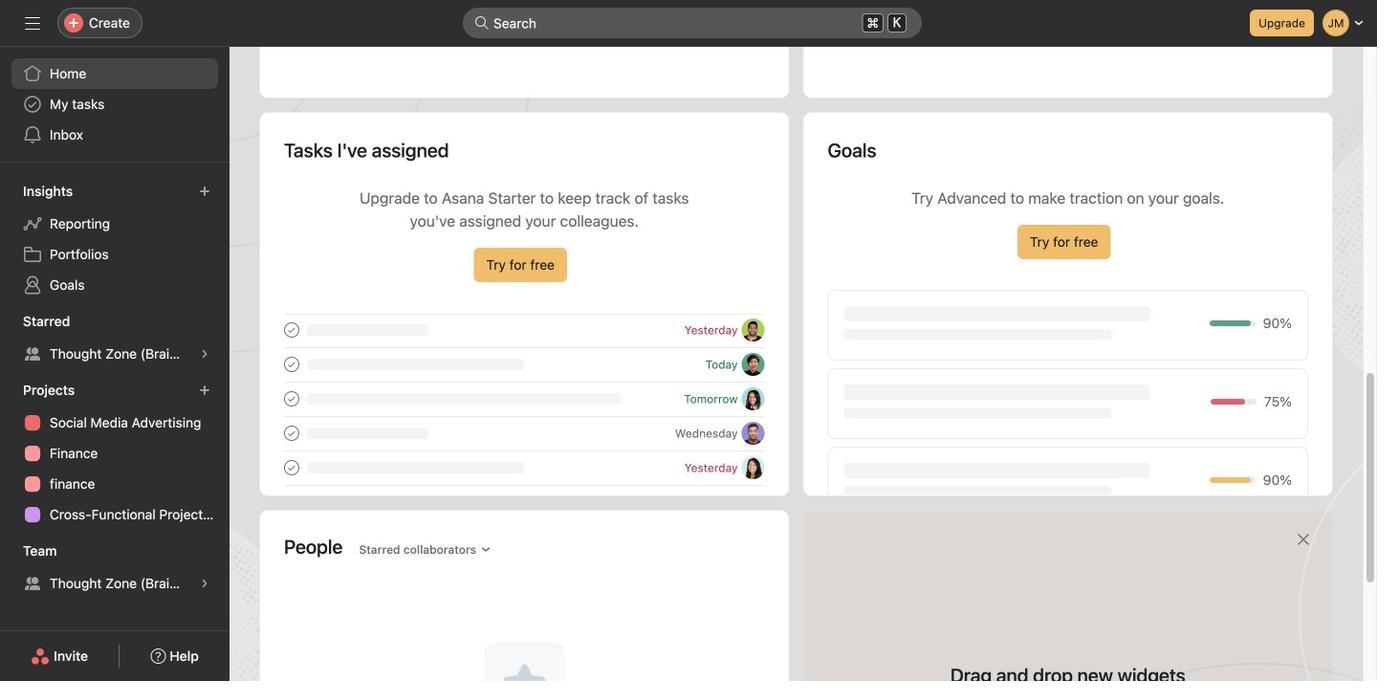 Task type: describe. For each thing, give the bounding box(es) containing it.
projects element
[[0, 373, 230, 534]]

starred element
[[0, 304, 230, 373]]

teams element
[[0, 534, 230, 603]]

see details, thought zone (brainstorm space) image for the teams element
[[199, 578, 211, 589]]

Search tasks, projects, and more text field
[[463, 8, 922, 38]]

prominent image
[[475, 15, 490, 31]]



Task type: vqa. For each thing, say whether or not it's contained in the screenshot.
bottom row
no



Task type: locate. For each thing, give the bounding box(es) containing it.
hide sidebar image
[[25, 15, 40, 31]]

0 vertical spatial see details, thought zone (brainstorm space) image
[[199, 348, 211, 360]]

None field
[[463, 8, 922, 38]]

dismiss image
[[1297, 532, 1312, 547]]

new insights image
[[199, 186, 211, 197]]

insights element
[[0, 174, 230, 304]]

2 see details, thought zone (brainstorm space) image from the top
[[199, 578, 211, 589]]

new project or portfolio image
[[199, 385, 211, 396]]

see details, thought zone (brainstorm space) image for starred element on the left of the page
[[199, 348, 211, 360]]

see details, thought zone (brainstorm space) image
[[199, 348, 211, 360], [199, 578, 211, 589]]

see details, thought zone (brainstorm space) image inside the teams element
[[199, 578, 211, 589]]

see details, thought zone (brainstorm space) image inside starred element
[[199, 348, 211, 360]]

global element
[[0, 47, 230, 162]]

1 see details, thought zone (brainstorm space) image from the top
[[199, 348, 211, 360]]

1 vertical spatial see details, thought zone (brainstorm space) image
[[199, 578, 211, 589]]



